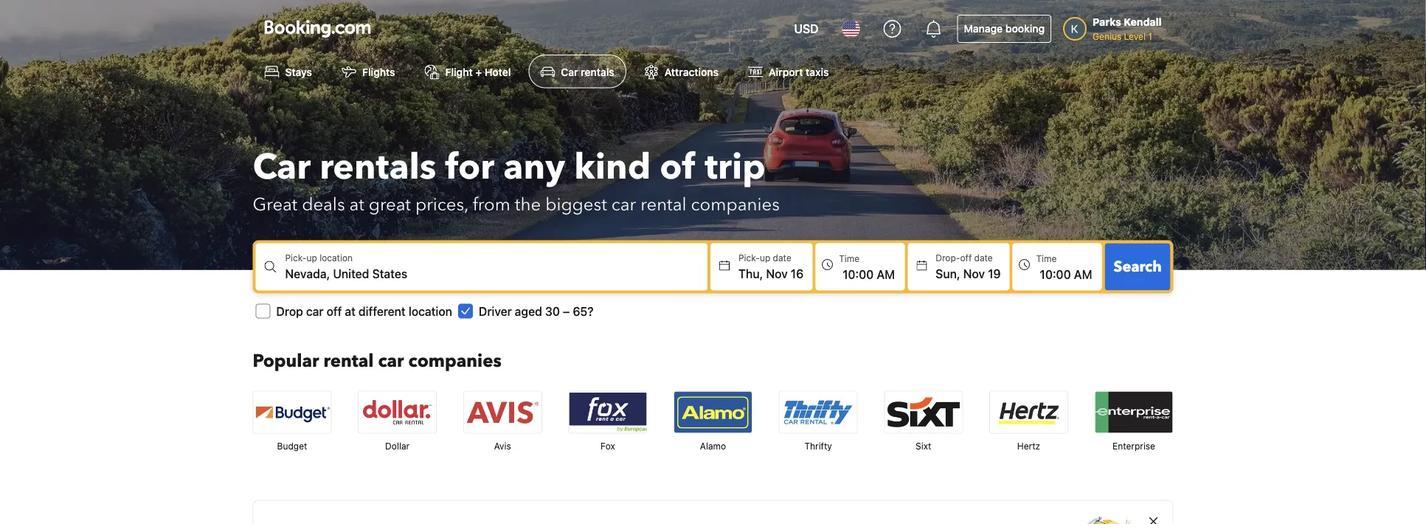 Task type: locate. For each thing, give the bounding box(es) containing it.
1 horizontal spatial rental
[[641, 192, 687, 217]]

airport taxis
[[769, 66, 829, 78]]

nov for 19
[[964, 266, 985, 280]]

at
[[350, 192, 364, 217], [345, 304, 356, 318]]

1 vertical spatial rentals
[[320, 143, 437, 191]]

location down 'deals'
[[320, 253, 353, 263]]

pick- up drop
[[285, 253, 307, 263]]

0 vertical spatial at
[[350, 192, 364, 217]]

location
[[320, 253, 353, 263], [409, 304, 452, 318]]

0 vertical spatial rentals
[[581, 66, 615, 78]]

flights link
[[330, 55, 407, 88]]

0 horizontal spatial nov
[[766, 266, 788, 280]]

2 horizontal spatial car
[[612, 192, 636, 217]]

car up great
[[253, 143, 311, 191]]

any
[[504, 143, 566, 191]]

0 horizontal spatial rental
[[324, 349, 374, 373]]

0 horizontal spatial rentals
[[320, 143, 437, 191]]

alamo logo image
[[675, 391, 752, 433]]

rental down drop car off at different location
[[324, 349, 374, 373]]

dollar logo image
[[359, 391, 436, 433]]

1 vertical spatial car
[[253, 143, 311, 191]]

rental inside car rentals for any kind of trip great deals at great prices, from the biggest car rental companies
[[641, 192, 687, 217]]

1 horizontal spatial car
[[561, 66, 578, 78]]

rentals for car rentals
[[581, 66, 615, 78]]

nov inside the drop-off date sun, nov 19
[[964, 266, 985, 280]]

pick-up date thu, nov 16
[[739, 253, 804, 280]]

0 horizontal spatial off
[[327, 304, 342, 318]]

1 vertical spatial companies
[[409, 349, 502, 373]]

popular
[[253, 349, 319, 373]]

car rentals link
[[529, 55, 626, 88]]

0 vertical spatial companies
[[691, 192, 780, 217]]

budget
[[277, 441, 307, 451]]

great
[[369, 192, 411, 217]]

enterprise logo image
[[1096, 391, 1173, 433]]

car right drop
[[306, 304, 324, 318]]

0 vertical spatial car
[[561, 66, 578, 78]]

trip
[[705, 143, 766, 191]]

1 horizontal spatial rentals
[[581, 66, 615, 78]]

companies down trip
[[691, 192, 780, 217]]

1 horizontal spatial companies
[[691, 192, 780, 217]]

up for pick-up date thu, nov 16
[[760, 253, 771, 263]]

the
[[515, 192, 541, 217]]

rental down of
[[641, 192, 687, 217]]

location right different
[[409, 304, 452, 318]]

1 horizontal spatial nov
[[964, 266, 985, 280]]

1 horizontal spatial location
[[409, 304, 452, 318]]

pick-up location
[[285, 253, 353, 263]]

pick-
[[285, 253, 307, 263], [739, 253, 760, 263]]

attractions link
[[632, 55, 731, 88]]

nov left 16
[[766, 266, 788, 280]]

1 horizontal spatial up
[[760, 253, 771, 263]]

0 vertical spatial off
[[961, 253, 972, 263]]

19
[[988, 266, 1001, 280]]

car down different
[[378, 349, 404, 373]]

hertz logo image
[[990, 391, 1068, 433]]

enterprise
[[1113, 441, 1156, 451]]

pick- inside pick-up date thu, nov 16
[[739, 253, 760, 263]]

1 vertical spatial at
[[345, 304, 356, 318]]

date for 16
[[773, 253, 792, 263]]

rentals
[[581, 66, 615, 78], [320, 143, 437, 191]]

1 pick- from the left
[[285, 253, 307, 263]]

up up thu,
[[760, 253, 771, 263]]

search button
[[1105, 243, 1171, 290]]

rentals inside car rentals link
[[581, 66, 615, 78]]

rental
[[641, 192, 687, 217], [324, 349, 374, 373]]

booking.com online hotel reservations image
[[265, 20, 371, 38]]

date up 19 in the right of the page
[[975, 253, 993, 263]]

dollar
[[385, 441, 410, 451]]

0 vertical spatial car
[[612, 192, 636, 217]]

driver
[[479, 304, 512, 318]]

2 up from the left
[[760, 253, 771, 263]]

1 date from the left
[[773, 253, 792, 263]]

car
[[612, 192, 636, 217], [306, 304, 324, 318], [378, 349, 404, 373]]

hertz
[[1018, 441, 1041, 451]]

drop-off date sun, nov 19
[[936, 253, 1001, 280]]

0 horizontal spatial car
[[253, 143, 311, 191]]

manage booking link
[[958, 15, 1052, 43]]

nov for 16
[[766, 266, 788, 280]]

car inside car rentals for any kind of trip great deals at great prices, from the biggest car rental companies
[[253, 143, 311, 191]]

date
[[773, 253, 792, 263], [975, 253, 993, 263]]

1 up from the left
[[307, 253, 317, 263]]

off inside the drop-off date sun, nov 19
[[961, 253, 972, 263]]

2 vertical spatial car
[[378, 349, 404, 373]]

rentals inside car rentals for any kind of trip great deals at great prices, from the biggest car rental companies
[[320, 143, 437, 191]]

at left different
[[345, 304, 356, 318]]

car down kind at the top left of the page
[[612, 192, 636, 217]]

nov inside pick-up date thu, nov 16
[[766, 266, 788, 280]]

at inside car rentals for any kind of trip great deals at great prices, from the biggest car rental companies
[[350, 192, 364, 217]]

manage booking
[[964, 23, 1045, 35]]

booking
[[1006, 23, 1045, 35]]

1 horizontal spatial pick-
[[739, 253, 760, 263]]

companies
[[691, 192, 780, 217], [409, 349, 502, 373]]

1 nov from the left
[[766, 266, 788, 280]]

up inside pick-up date thu, nov 16
[[760, 253, 771, 263]]

2 date from the left
[[975, 253, 993, 263]]

car rentals for any kind of trip great deals at great prices, from the biggest car rental companies
[[253, 143, 780, 217]]

kind
[[574, 143, 651, 191]]

driver aged 30 – 65?
[[479, 304, 594, 318]]

stays link
[[253, 55, 324, 88]]

0 horizontal spatial car
[[306, 304, 324, 318]]

2 nov from the left
[[964, 266, 985, 280]]

off
[[961, 253, 972, 263], [327, 304, 342, 318]]

date for 19
[[975, 253, 993, 263]]

0 horizontal spatial up
[[307, 253, 317, 263]]

parks kendall genius level 1
[[1093, 16, 1162, 41]]

2 pick- from the left
[[739, 253, 760, 263]]

of
[[660, 143, 696, 191]]

nov
[[766, 266, 788, 280], [964, 266, 985, 280]]

genius
[[1093, 31, 1122, 41]]

date up 16
[[773, 253, 792, 263]]

1 horizontal spatial off
[[961, 253, 972, 263]]

fox
[[601, 441, 615, 451]]

off up sun,
[[961, 253, 972, 263]]

nov left 19 in the right of the page
[[964, 266, 985, 280]]

sixt
[[916, 441, 932, 451]]

for
[[445, 143, 495, 191]]

off right drop
[[327, 304, 342, 318]]

up for pick-up location
[[307, 253, 317, 263]]

date inside the drop-off date sun, nov 19
[[975, 253, 993, 263]]

manage
[[964, 23, 1003, 35]]

companies down driver
[[409, 349, 502, 373]]

1 horizontal spatial date
[[975, 253, 993, 263]]

0 horizontal spatial date
[[773, 253, 792, 263]]

flights
[[362, 66, 395, 78]]

0 vertical spatial location
[[320, 253, 353, 263]]

level
[[1125, 31, 1146, 41]]

16
[[791, 266, 804, 280]]

at left great
[[350, 192, 364, 217]]

parks
[[1093, 16, 1122, 28]]

pick- for pick-up date thu, nov 16
[[739, 253, 760, 263]]

drop-
[[936, 253, 961, 263]]

sun,
[[936, 266, 961, 280]]

car right hotel
[[561, 66, 578, 78]]

date inside pick-up date thu, nov 16
[[773, 253, 792, 263]]

0 vertical spatial rental
[[641, 192, 687, 217]]

car
[[561, 66, 578, 78], [253, 143, 311, 191]]

+
[[476, 66, 482, 78]]

Pick-up location field
[[285, 264, 708, 282]]

up down 'deals'
[[307, 253, 317, 263]]

pick- up thu,
[[739, 253, 760, 263]]

car inside car rentals link
[[561, 66, 578, 78]]

up
[[307, 253, 317, 263], [760, 253, 771, 263]]

0 horizontal spatial pick-
[[285, 253, 307, 263]]



Task type: describe. For each thing, give the bounding box(es) containing it.
–
[[563, 304, 570, 318]]

popular rental car companies
[[253, 349, 502, 373]]

aged
[[515, 304, 542, 318]]

65?
[[573, 304, 594, 318]]

biggest
[[546, 192, 607, 217]]

avis
[[494, 441, 511, 451]]

airport taxis link
[[737, 55, 841, 88]]

0 horizontal spatial companies
[[409, 349, 502, 373]]

flight + hotel link
[[413, 55, 523, 88]]

thu,
[[739, 266, 763, 280]]

30
[[545, 304, 560, 318]]

car inside car rentals for any kind of trip great deals at great prices, from the biggest car rental companies
[[612, 192, 636, 217]]

kendall
[[1124, 16, 1162, 28]]

attractions
[[665, 66, 719, 78]]

flight
[[445, 66, 473, 78]]

thrifty logo image
[[780, 391, 857, 433]]

1 vertical spatial rental
[[324, 349, 374, 373]]

0 horizontal spatial location
[[320, 253, 353, 263]]

avis logo image
[[464, 391, 542, 433]]

prices,
[[415, 192, 468, 217]]

different
[[359, 304, 406, 318]]

car for car rentals for any kind of trip great deals at great prices, from the biggest car rental companies
[[253, 143, 311, 191]]

flight + hotel
[[445, 66, 511, 78]]

hotel
[[485, 66, 511, 78]]

drop car off at different location
[[276, 304, 452, 318]]

great
[[253, 192, 298, 217]]

airport
[[769, 66, 803, 78]]

alamo
[[700, 441, 726, 451]]

search
[[1114, 256, 1162, 277]]

fox logo image
[[569, 391, 647, 433]]

car for car rentals
[[561, 66, 578, 78]]

budget logo image
[[254, 391, 331, 433]]

taxis
[[806, 66, 829, 78]]

1 vertical spatial car
[[306, 304, 324, 318]]

1 horizontal spatial car
[[378, 349, 404, 373]]

1 vertical spatial location
[[409, 304, 452, 318]]

from
[[473, 192, 511, 217]]

rentals for car rentals for any kind of trip great deals at great prices, from the biggest car rental companies
[[320, 143, 437, 191]]

pick- for pick-up location
[[285, 253, 307, 263]]

car rentals
[[561, 66, 615, 78]]

drop
[[276, 304, 303, 318]]

companies inside car rentals for any kind of trip great deals at great prices, from the biggest car rental companies
[[691, 192, 780, 217]]

deals
[[302, 192, 345, 217]]

1 vertical spatial off
[[327, 304, 342, 318]]

usd
[[795, 22, 819, 36]]

stays
[[285, 66, 312, 78]]

usd button
[[786, 11, 828, 47]]

1
[[1149, 31, 1153, 41]]

sixt logo image
[[885, 391, 963, 433]]

thrifty
[[805, 441, 832, 451]]



Task type: vqa. For each thing, say whether or not it's contained in the screenshot.
left Nov
yes



